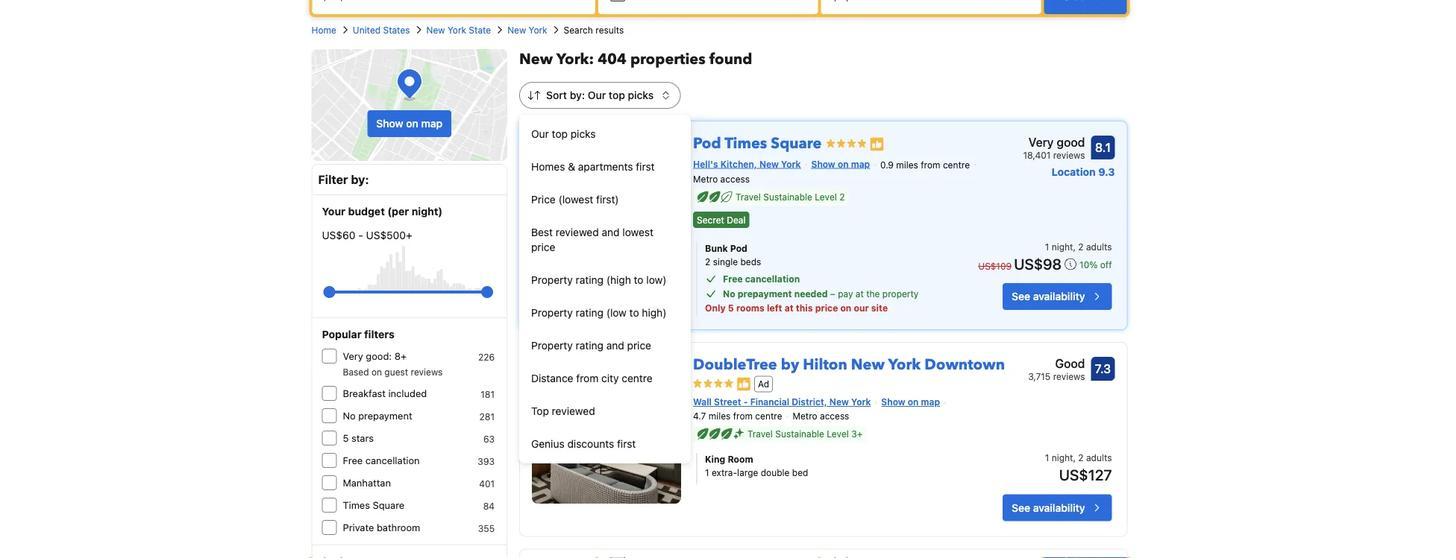 Task type: vqa. For each thing, say whether or not it's contained in the screenshot.


Task type: describe. For each thing, give the bounding box(es) containing it.
scored 7.3 element
[[1091, 357, 1115, 381]]

new york: 404 properties found
[[519, 49, 752, 70]]

hilton
[[803, 355, 848, 376]]

pod times square
[[693, 134, 822, 154]]

king room link
[[705, 453, 957, 467]]

2 down bunk
[[705, 257, 711, 267]]

2 single beds
[[705, 257, 761, 267]]

doubletree
[[693, 355, 777, 376]]

4.7 miles from centre
[[693, 412, 782, 422]]

best
[[531, 226, 553, 239]]

level for square
[[815, 192, 837, 203]]

8.1
[[1095, 141, 1111, 155]]

4.7
[[693, 412, 706, 422]]

night for 1 night , 2 adults
[[1052, 242, 1073, 252]]

0.9
[[881, 160, 894, 170]]

3,715
[[1028, 372, 1051, 382]]

search results
[[564, 25, 624, 35]]

sort
[[546, 89, 567, 101]]

york left search at left top
[[529, 25, 547, 35]]

404
[[598, 49, 627, 70]]

property rating (high to low) button
[[519, 264, 691, 297]]

popular
[[322, 329, 362, 341]]

see for bunk pod
[[1012, 291, 1031, 303]]

good
[[1057, 135, 1085, 150]]

new right states
[[426, 25, 445, 35]]

show on map for pod
[[811, 159, 870, 169]]

1 horizontal spatial metro
[[793, 412, 818, 422]]

secret
[[697, 215, 724, 225]]

1 vertical spatial free
[[343, 456, 363, 467]]

street
[[714, 397, 741, 408]]

1 vertical spatial -
[[744, 397, 748, 408]]

doubletree by hilton new york downtown link
[[693, 349, 1005, 376]]

best reviewed and lowest price
[[531, 226, 654, 254]]

times inside pod times square link
[[725, 134, 767, 154]]

state
[[469, 25, 491, 35]]

show on map for doubletree
[[882, 397, 940, 408]]

distance from city centre
[[531, 373, 653, 385]]

0.9 miles from centre metro access
[[693, 160, 970, 185]]

kitchen,
[[721, 159, 757, 169]]

0 vertical spatial pod
[[693, 134, 721, 154]]

new right the "hilton"
[[851, 355, 885, 376]]

travel sustainable level 3+
[[748, 430, 863, 440]]

1 horizontal spatial cancellation
[[745, 274, 800, 284]]

1 horizontal spatial price
[[627, 340, 651, 352]]

this property is part of our preferred partner programme. it is committed to providing commendable service and good value. it will pay us a higher commission if you make a booking. image for pod times square
[[870, 137, 885, 152]]

travel for by
[[748, 430, 773, 440]]

(low
[[606, 307, 627, 319]]

property rating and price
[[531, 340, 651, 352]]

0 vertical spatial picks
[[628, 89, 654, 101]]

results
[[596, 25, 624, 35]]

1 night , 2 adults
[[1045, 242, 1112, 252]]

properties
[[630, 49, 706, 70]]

1 inside king room 1 extra-large double bed
[[705, 468, 709, 479]]

0 vertical spatial -
[[358, 229, 363, 242]]

1 vertical spatial times
[[343, 500, 370, 512]]

room
[[728, 455, 753, 465]]

reviews for on
[[411, 367, 443, 378]]

adults for 1 night , 2 adults us$127
[[1086, 453, 1112, 464]]

0 horizontal spatial free cancellation
[[343, 456, 420, 467]]

pay
[[838, 289, 853, 299]]

rating for and
[[576, 340, 604, 352]]

1 horizontal spatial free cancellation
[[723, 274, 800, 284]]

scored 8.1 element
[[1091, 136, 1115, 160]]

3+
[[852, 430, 863, 440]]

genius
[[531, 438, 565, 451]]

no prepayment needed – pay at the property
[[723, 289, 919, 299]]

0 vertical spatial free
[[723, 274, 743, 284]]

filters
[[364, 329, 395, 341]]

(lowest
[[559, 194, 593, 206]]

york up travel sustainable level 2
[[781, 159, 801, 169]]

to for (low
[[630, 307, 639, 319]]

map for doubletree
[[921, 397, 940, 408]]

show for doubletree
[[882, 397, 906, 408]]

84
[[483, 501, 495, 512]]

1 horizontal spatial at
[[856, 289, 864, 299]]

distance
[[531, 373, 573, 385]]

1 vertical spatial 5
[[343, 433, 349, 444]]

63
[[483, 434, 495, 445]]

bunk pod link
[[705, 242, 957, 255]]

281
[[480, 412, 495, 422]]

1 horizontal spatial top
[[609, 89, 625, 101]]

new right state
[[508, 25, 526, 35]]

10% off
[[1080, 260, 1112, 271]]

, for 1 night , 2 adults us$127
[[1073, 453, 1076, 464]]

united states
[[353, 25, 410, 35]]

private
[[343, 523, 374, 534]]

reviewed for best
[[556, 226, 599, 239]]

off
[[1100, 260, 1112, 271]]

no for no prepayment needed – pay at the property
[[723, 289, 736, 299]]

us$109
[[979, 261, 1012, 272]]

our
[[854, 303, 869, 313]]

top
[[531, 406, 549, 418]]

location
[[1052, 166, 1096, 178]]

(high
[[606, 274, 631, 287]]

new york state
[[426, 25, 491, 35]]

manhattan
[[343, 478, 391, 489]]

top inside button
[[552, 128, 568, 140]]

best reviewed and lowest price button
[[519, 216, 691, 264]]

reviews for good
[[1053, 150, 1085, 160]]

left
[[767, 303, 782, 313]]

found
[[709, 49, 752, 70]]

1 vertical spatial price
[[815, 303, 838, 313]]

first inside button
[[617, 438, 636, 451]]

226
[[478, 352, 495, 363]]

show inside button
[[376, 118, 403, 130]]

no for no prepayment
[[343, 411, 356, 422]]

price (lowest first)
[[531, 194, 619, 206]]

us$500+
[[366, 229, 412, 242]]

to for (high
[[634, 274, 644, 287]]

0 horizontal spatial cancellation
[[366, 456, 420, 467]]

1 vertical spatial at
[[785, 303, 794, 313]]

on inside show on map button
[[406, 118, 419, 130]]

square inside pod times square link
[[771, 134, 822, 154]]

&
[[568, 161, 575, 173]]

metro access
[[793, 412, 849, 422]]

york up 3+
[[851, 397, 871, 408]]

from for 4.7
[[733, 412, 753, 422]]

miles for 0.9
[[896, 160, 919, 170]]

1 horizontal spatial 5
[[728, 303, 734, 313]]

rooms
[[736, 303, 765, 313]]

private bathroom
[[343, 523, 420, 534]]

1 horizontal spatial our
[[588, 89, 606, 101]]

york:
[[556, 49, 594, 70]]

hell's
[[693, 159, 718, 169]]

new york
[[508, 25, 547, 35]]

genius discounts first button
[[519, 428, 691, 461]]

our top picks
[[531, 128, 596, 140]]

pod times square link
[[693, 128, 822, 154]]

sustainable for square
[[764, 192, 813, 203]]

0 horizontal spatial square
[[373, 500, 405, 512]]



Task type: locate. For each thing, give the bounding box(es) containing it.
0 vertical spatial very
[[1029, 135, 1054, 150]]

this property is part of our preferred partner programme. it is committed to providing commendable service and good value. it will pay us a higher commission if you make a booking. image for doubletree by hilton new york downtown
[[737, 377, 751, 392]]

top up the homes
[[552, 128, 568, 140]]

2 see from the top
[[1012, 502, 1031, 515]]

rating inside "button"
[[576, 307, 604, 319]]

level for hilton
[[827, 430, 849, 440]]

reviewed
[[556, 226, 599, 239], [552, 406, 595, 418]]

see availability down us$98
[[1012, 291, 1085, 303]]

2 down 0.9 miles from centre metro access in the top of the page
[[840, 192, 845, 203]]

top reviewed button
[[519, 395, 691, 428]]

1 adults from the top
[[1086, 242, 1112, 252]]

sustainable down metro access
[[776, 430, 825, 440]]

1 vertical spatial rating
[[576, 307, 604, 319]]

availability down us$127 on the right
[[1033, 502, 1085, 515]]

1 vertical spatial pod
[[730, 243, 748, 254]]

2 vertical spatial map
[[921, 397, 940, 408]]

0 horizontal spatial price
[[531, 241, 556, 254]]

to right '(low'
[[630, 307, 639, 319]]

good:
[[366, 351, 392, 362]]

see availability link down us$127 on the right
[[1003, 495, 1112, 522]]

good element
[[1028, 355, 1085, 373]]

price down best
[[531, 241, 556, 254]]

bunk
[[705, 243, 728, 254]]

0 horizontal spatial picks
[[571, 128, 596, 140]]

free down 2 single beds
[[723, 274, 743, 284]]

0 vertical spatial night
[[1052, 242, 1073, 252]]

see availability for king room
[[1012, 502, 1085, 515]]

0 vertical spatial free cancellation
[[723, 274, 800, 284]]

centre for distance from city centre
[[622, 373, 653, 385]]

and for lowest
[[602, 226, 620, 239]]

1 vertical spatial top
[[552, 128, 568, 140]]

0 vertical spatial centre
[[943, 160, 970, 170]]

1 property from the top
[[531, 274, 573, 287]]

filter by:
[[318, 173, 369, 187]]

see availability link for bunk pod
[[1003, 284, 1112, 310]]

adults inside 1 night , 2 adults us$127
[[1086, 453, 1112, 464]]

access down kitchen,
[[721, 174, 750, 185]]

1 vertical spatial our
[[531, 128, 549, 140]]

free cancellation down beds
[[723, 274, 800, 284]]

new york state link
[[426, 23, 491, 37]]

cancellation down beds
[[745, 274, 800, 284]]

metro down district,
[[793, 412, 818, 422]]

us$98
[[1014, 255, 1062, 273]]

prepayment for no prepayment
[[358, 411, 412, 422]]

1 see availability link from the top
[[1003, 284, 1112, 310]]

1 horizontal spatial very
[[1029, 135, 1054, 150]]

- right us$60
[[358, 229, 363, 242]]

centre down financial
[[755, 412, 782, 422]]

adults up us$127 on the right
[[1086, 453, 1112, 464]]

night up us$127 on the right
[[1052, 453, 1073, 464]]

prepayment for no prepayment needed – pay at the property
[[738, 289, 792, 299]]

reviewed inside the best reviewed and lowest price
[[556, 226, 599, 239]]

0 vertical spatial at
[[856, 289, 864, 299]]

availability for bunk pod
[[1033, 291, 1085, 303]]

sustainable for hilton
[[776, 430, 825, 440]]

picks down new york: 404 properties found at the top
[[628, 89, 654, 101]]

to left low)
[[634, 274, 644, 287]]

0 vertical spatial 1
[[1045, 242, 1049, 252]]

0 vertical spatial ,
[[1073, 242, 1076, 252]]

access
[[721, 174, 750, 185], [820, 412, 849, 422]]

see availability link for king room
[[1003, 495, 1112, 522]]

popular filters
[[322, 329, 395, 341]]

2 inside 1 night , 2 adults us$127
[[1079, 453, 1084, 464]]

rating left '(low'
[[576, 307, 604, 319]]

, for 1 night , 2 adults
[[1073, 242, 1076, 252]]

very for good:
[[343, 351, 363, 362]]

1 vertical spatial first
[[617, 438, 636, 451]]

3 rating from the top
[[576, 340, 604, 352]]

0 horizontal spatial by:
[[351, 173, 369, 187]]

times up private
[[343, 500, 370, 512]]

0 vertical spatial map
[[421, 118, 443, 130]]

doubletree by hilton new york downtown image
[[532, 355, 681, 504]]

2 property from the top
[[531, 307, 573, 319]]

square up private bathroom
[[373, 500, 405, 512]]

map inside button
[[421, 118, 443, 130]]

york
[[448, 25, 466, 35], [529, 25, 547, 35], [781, 159, 801, 169], [888, 355, 921, 376], [851, 397, 871, 408]]

only
[[705, 303, 726, 313]]

0 vertical spatial see availability link
[[1003, 284, 1112, 310]]

2 adults from the top
[[1086, 453, 1112, 464]]

1 vertical spatial prepayment
[[358, 411, 412, 422]]

1 horizontal spatial map
[[851, 159, 870, 169]]

1 vertical spatial by:
[[351, 173, 369, 187]]

rating for (high
[[576, 274, 604, 287]]

from right 0.9
[[921, 160, 941, 170]]

high)
[[642, 307, 667, 319]]

1 vertical spatial sustainable
[[776, 430, 825, 440]]

price down high)
[[627, 340, 651, 352]]

1 night , 2 adults us$127
[[1045, 453, 1112, 484]]

times up hell's kitchen, new york
[[725, 134, 767, 154]]

availability down us$98
[[1033, 291, 1085, 303]]

2 vertical spatial 1
[[705, 468, 709, 479]]

0 horizontal spatial show
[[376, 118, 403, 130]]

rating for (low
[[576, 307, 604, 319]]

0 horizontal spatial very
[[343, 351, 363, 362]]

miles for 4.7
[[709, 412, 731, 422]]

miles inside 0.9 miles from centre metro access
[[896, 160, 919, 170]]

by: right sort
[[570, 89, 585, 101]]

2 horizontal spatial from
[[921, 160, 941, 170]]

no up only
[[723, 289, 736, 299]]

very up based
[[343, 351, 363, 362]]

centre right 0.9
[[943, 160, 970, 170]]

0 vertical spatial metro
[[693, 174, 718, 185]]

1 vertical spatial show on map
[[811, 159, 870, 169]]

2 up 10%
[[1079, 242, 1084, 252]]

reviewed inside top reviewed button
[[552, 406, 595, 418]]

5 right only
[[728, 303, 734, 313]]

miles right 0.9
[[896, 160, 919, 170]]

by: for filter
[[351, 173, 369, 187]]

0 vertical spatial show
[[376, 118, 403, 130]]

new down new york
[[519, 49, 553, 70]]

homes
[[531, 161, 565, 173]]

0 vertical spatial by:
[[570, 89, 585, 101]]

3 property from the top
[[531, 340, 573, 352]]

adults up 10% off
[[1086, 242, 1112, 252]]

night up us$98
[[1052, 242, 1073, 252]]

401
[[479, 479, 495, 490]]

free
[[723, 274, 743, 284], [343, 456, 363, 467]]

1 horizontal spatial centre
[[755, 412, 782, 422]]

1 horizontal spatial pod
[[730, 243, 748, 254]]

see availability down us$127 on the right
[[1012, 502, 1085, 515]]

cancellation
[[745, 274, 800, 284], [366, 456, 420, 467]]

2 , from the top
[[1073, 453, 1076, 464]]

on
[[406, 118, 419, 130], [838, 159, 849, 169], [841, 303, 852, 313], [372, 367, 382, 378], [908, 397, 919, 408]]

no
[[723, 289, 736, 299], [343, 411, 356, 422]]

1 vertical spatial access
[[820, 412, 849, 422]]

see for king room
[[1012, 502, 1031, 515]]

0 horizontal spatial free
[[343, 456, 363, 467]]

good
[[1055, 357, 1085, 371]]

bunk pod
[[705, 243, 748, 254]]

very for good
[[1029, 135, 1054, 150]]

1 vertical spatial metro
[[793, 412, 818, 422]]

to
[[634, 274, 644, 287], [630, 307, 639, 319]]

travel down the 4.7 miles from centre
[[748, 430, 773, 440]]

property rating (low to high) button
[[519, 297, 691, 330]]

square up 0.9 miles from centre metro access in the top of the page
[[771, 134, 822, 154]]

no up 5 stars
[[343, 411, 356, 422]]

2 horizontal spatial centre
[[943, 160, 970, 170]]

reviewed right top
[[552, 406, 595, 418]]

reviews inside very good 18,401 reviews
[[1053, 150, 1085, 160]]

centre for 4.7 miles from centre
[[755, 412, 782, 422]]

1 for 1 night , 2 adults us$127
[[1045, 453, 1049, 464]]

0 vertical spatial travel
[[736, 192, 761, 203]]

1 inside 1 night , 2 adults us$127
[[1045, 453, 1049, 464]]

1 vertical spatial no
[[343, 411, 356, 422]]

0 vertical spatial top
[[609, 89, 625, 101]]

1 vertical spatial availability
[[1033, 502, 1085, 515]]

0 horizontal spatial top
[[552, 128, 568, 140]]

pod up hell's
[[693, 134, 721, 154]]

0 vertical spatial see availability
[[1012, 291, 1085, 303]]

5
[[728, 303, 734, 313], [343, 433, 349, 444]]

very inside very good 18,401 reviews
[[1029, 135, 1054, 150]]

doubletree by hilton new york downtown
[[693, 355, 1005, 376]]

2 rating from the top
[[576, 307, 604, 319]]

and for price
[[606, 340, 624, 352]]

1 horizontal spatial show on map
[[811, 159, 870, 169]]

0 horizontal spatial prepayment
[[358, 411, 412, 422]]

miles down street at bottom
[[709, 412, 731, 422]]

metro down hell's
[[693, 174, 718, 185]]

1 vertical spatial free cancellation
[[343, 456, 420, 467]]

0 vertical spatial rating
[[576, 274, 604, 287]]

first inside button
[[636, 161, 655, 173]]

large
[[737, 468, 758, 479]]

1 vertical spatial from
[[576, 373, 599, 385]]

breakfast included
[[343, 388, 427, 400]]

night for 1 night , 2 adults us$127
[[1052, 453, 1073, 464]]

see availability link down us$98
[[1003, 284, 1112, 310]]

0 vertical spatial price
[[531, 241, 556, 254]]

1 horizontal spatial picks
[[628, 89, 654, 101]]

show for pod
[[811, 159, 836, 169]]

budget
[[348, 206, 385, 218]]

first right "discounts"
[[617, 438, 636, 451]]

single
[[713, 257, 738, 267]]

1 horizontal spatial square
[[771, 134, 822, 154]]

2 night from the top
[[1052, 453, 1073, 464]]

from down street at bottom
[[733, 412, 753, 422]]

states
[[383, 25, 410, 35]]

1 see availability from the top
[[1012, 291, 1085, 303]]

2 for 1 night , 2 adults us$127
[[1079, 453, 1084, 464]]

apartments
[[578, 161, 633, 173]]

wall street - financial district, new york
[[693, 397, 871, 408]]

0 horizontal spatial 5
[[343, 433, 349, 444]]

2 see availability from the top
[[1012, 502, 1085, 515]]

by: right filter
[[351, 173, 369, 187]]

top down 404
[[609, 89, 625, 101]]

centre right city
[[622, 373, 653, 385]]

1 vertical spatial adults
[[1086, 453, 1112, 464]]

new down pod times square
[[760, 159, 779, 169]]

our up the homes
[[531, 128, 549, 140]]

see availability for bunk pod
[[1012, 291, 1085, 303]]

search results updated. new york: 404 properties found. element
[[519, 49, 1128, 70]]

very good element
[[1023, 134, 1085, 151]]

and
[[602, 226, 620, 239], [606, 340, 624, 352]]

availability for king room
[[1033, 502, 1085, 515]]

1 vertical spatial square
[[373, 500, 405, 512]]

map for pod
[[851, 159, 870, 169]]

0 vertical spatial availability
[[1033, 291, 1085, 303]]

picks
[[628, 89, 654, 101], [571, 128, 596, 140]]

york left downtown
[[888, 355, 921, 376]]

0 horizontal spatial at
[[785, 303, 794, 313]]

1 horizontal spatial no
[[723, 289, 736, 299]]

from inside distance from city centre button
[[576, 373, 599, 385]]

7.3
[[1095, 362, 1111, 376]]

rating up distance from city centre
[[576, 340, 604, 352]]

cancellation up manhattan
[[366, 456, 420, 467]]

pod
[[693, 134, 721, 154], [730, 243, 748, 254]]

0 horizontal spatial map
[[421, 118, 443, 130]]

to inside "button"
[[630, 307, 639, 319]]

0 vertical spatial miles
[[896, 160, 919, 170]]

property rating and price button
[[519, 330, 691, 363]]

lowest
[[623, 226, 654, 239]]

your budget (per night)
[[322, 206, 443, 218]]

level left 3+
[[827, 430, 849, 440]]

price
[[531, 194, 556, 206]]

york left state
[[448, 25, 466, 35]]

night inside 1 night , 2 adults us$127
[[1052, 453, 1073, 464]]

property down best
[[531, 274, 573, 287]]

property up distance
[[531, 340, 573, 352]]

1 vertical spatial 1
[[1045, 453, 1049, 464]]

our inside button
[[531, 128, 549, 140]]

1 vertical spatial picks
[[571, 128, 596, 140]]

hell's kitchen, new york
[[693, 159, 801, 169]]

from for 0.9
[[921, 160, 941, 170]]

2 vertical spatial show
[[882, 397, 906, 408]]

pod up 2 single beds
[[730, 243, 748, 254]]

from left city
[[576, 373, 599, 385]]

18,401
[[1023, 150, 1051, 160]]

property for property rating and price
[[531, 340, 573, 352]]

property inside "button"
[[531, 307, 573, 319]]

prepayment up left
[[738, 289, 792, 299]]

picks inside button
[[571, 128, 596, 140]]

very up 18,401
[[1029, 135, 1054, 150]]

only 5 rooms left at this price on our site
[[705, 303, 888, 313]]

prepayment
[[738, 289, 792, 299], [358, 411, 412, 422]]

at right left
[[785, 303, 794, 313]]

1 vertical spatial reviewed
[[552, 406, 595, 418]]

1 vertical spatial and
[[606, 340, 624, 352]]

our down 404
[[588, 89, 606, 101]]

at left the
[[856, 289, 864, 299]]

0 vertical spatial first
[[636, 161, 655, 173]]

travel
[[736, 192, 761, 203], [748, 430, 773, 440]]

very good 18,401 reviews
[[1023, 135, 1085, 160]]

and inside the best reviewed and lowest price
[[602, 226, 620, 239]]

5 stars
[[343, 433, 374, 444]]

location 9.3
[[1052, 166, 1115, 178]]

2 for 1 night , 2 adults
[[1079, 242, 1084, 252]]

breakfast
[[343, 388, 386, 400]]

2 availability from the top
[[1033, 502, 1085, 515]]

1 vertical spatial see
[[1012, 502, 1031, 515]]

from
[[921, 160, 941, 170], [576, 373, 599, 385], [733, 412, 753, 422]]

level down 0.9 miles from centre metro access in the top of the page
[[815, 192, 837, 203]]

free down 5 stars
[[343, 456, 363, 467]]

reviewed down (lowest
[[556, 226, 599, 239]]

homes & apartments first
[[531, 161, 655, 173]]

price down no prepayment needed – pay at the property
[[815, 303, 838, 313]]

show on map inside button
[[376, 118, 443, 130]]

sustainable down 0.9 miles from centre metro access in the top of the page
[[764, 192, 813, 203]]

property
[[531, 274, 573, 287], [531, 307, 573, 319], [531, 340, 573, 352]]

price (lowest first) button
[[519, 184, 691, 216]]

centre inside button
[[622, 373, 653, 385]]

1 rating from the top
[[576, 274, 604, 287]]

based on guest reviews
[[343, 367, 443, 378]]

wall
[[693, 397, 712, 408]]

2 vertical spatial rating
[[576, 340, 604, 352]]

genius discounts first
[[531, 438, 636, 451]]

- up the 4.7 miles from centre
[[744, 397, 748, 408]]

, inside 1 night , 2 adults us$127
[[1073, 453, 1076, 464]]

2 horizontal spatial map
[[921, 397, 940, 408]]

2 see availability link from the top
[[1003, 495, 1112, 522]]

sustainable
[[764, 192, 813, 203], [776, 430, 825, 440]]

2 vertical spatial show on map
[[882, 397, 940, 408]]

2 vertical spatial from
[[733, 412, 753, 422]]

9.3
[[1099, 166, 1115, 178]]

0 horizontal spatial centre
[[622, 373, 653, 385]]

city
[[602, 373, 619, 385]]

rating
[[576, 274, 604, 287], [576, 307, 604, 319], [576, 340, 604, 352]]

metro inside 0.9 miles from centre metro access
[[693, 174, 718, 185]]

by
[[781, 355, 799, 376]]

guest
[[385, 367, 408, 378]]

0 vertical spatial times
[[725, 134, 767, 154]]

new up metro access
[[830, 397, 849, 408]]

this property is part of our preferred partner programme. it is committed to providing commendable service and good value. it will pay us a higher commission if you make a booking. image
[[870, 137, 885, 152]]

181
[[481, 390, 495, 400]]

0 horizontal spatial our
[[531, 128, 549, 140]]

access inside 0.9 miles from centre metro access
[[721, 174, 750, 185]]

king room 1 extra-large double bed
[[705, 455, 808, 479]]

centre for 0.9 miles from centre metro access
[[943, 160, 970, 170]]

availability
[[1033, 291, 1085, 303], [1033, 502, 1085, 515]]

to inside button
[[634, 274, 644, 287]]

1 horizontal spatial access
[[820, 412, 849, 422]]

rating left (high
[[576, 274, 604, 287]]

1 horizontal spatial from
[[733, 412, 753, 422]]

our top picks button
[[519, 118, 691, 151]]

see availability
[[1012, 291, 1085, 303], [1012, 502, 1085, 515]]

1 vertical spatial very
[[343, 351, 363, 362]]

picks up 'homes & apartments first'
[[571, 128, 596, 140]]

ad
[[758, 379, 769, 390]]

and down '(low'
[[606, 340, 624, 352]]

filter
[[318, 173, 348, 187]]

night)
[[412, 206, 443, 218]]

travel up the deal
[[736, 192, 761, 203]]

property for property rating (low to high)
[[531, 307, 573, 319]]

1 horizontal spatial times
[[725, 134, 767, 154]]

new york link
[[508, 23, 547, 37]]

1 horizontal spatial miles
[[896, 160, 919, 170]]

this property is part of our preferred partner programme. it is committed to providing commendable service and good value. it will pay us a higher commission if you make a booking. image
[[870, 137, 885, 152], [737, 377, 751, 392], [737, 377, 751, 392]]

property up property rating and price
[[531, 307, 573, 319]]

beds
[[741, 257, 761, 267]]

from inside 0.9 miles from centre metro access
[[921, 160, 941, 170]]

bed
[[792, 468, 808, 479]]

group
[[329, 281, 487, 304]]

1 for 1 night , 2 adults
[[1045, 242, 1049, 252]]

1 vertical spatial to
[[630, 307, 639, 319]]

reviews inside good 3,715 reviews
[[1053, 372, 1085, 382]]

1 night from the top
[[1052, 242, 1073, 252]]

0 vertical spatial access
[[721, 174, 750, 185]]

adults for 1 night , 2 adults
[[1086, 242, 1112, 252]]

0 vertical spatial 5
[[728, 303, 734, 313]]

1 vertical spatial see availability link
[[1003, 495, 1112, 522]]

1 vertical spatial show
[[811, 159, 836, 169]]

1 availability from the top
[[1033, 291, 1085, 303]]

this
[[796, 303, 813, 313]]

2
[[840, 192, 845, 203], [1079, 242, 1084, 252], [705, 257, 711, 267], [1079, 453, 1084, 464]]

1 see from the top
[[1012, 291, 1031, 303]]

metro
[[693, 174, 718, 185], [793, 412, 818, 422]]

free cancellation up manhattan
[[343, 456, 420, 467]]

reviewed for top
[[552, 406, 595, 418]]

sort by: our top picks
[[546, 89, 654, 101]]

centre inside 0.9 miles from centre metro access
[[943, 160, 970, 170]]

property for property rating (high to low)
[[531, 274, 573, 287]]

5 left stars
[[343, 433, 349, 444]]

price inside the best reviewed and lowest price
[[531, 241, 556, 254]]

1 vertical spatial centre
[[622, 373, 653, 385]]

property rating (high to low)
[[531, 274, 667, 287]]

1 vertical spatial level
[[827, 430, 849, 440]]

0 horizontal spatial miles
[[709, 412, 731, 422]]

pod times square image
[[532, 134, 681, 283]]

1 vertical spatial travel
[[748, 430, 773, 440]]

travel sustainable level 2
[[736, 192, 845, 203]]

0 vertical spatial adults
[[1086, 242, 1112, 252]]

1 , from the top
[[1073, 242, 1076, 252]]

prepayment down breakfast included at the bottom left of page
[[358, 411, 412, 422]]

first right apartments
[[636, 161, 655, 173]]

0 horizontal spatial times
[[343, 500, 370, 512]]

by: for sort
[[570, 89, 585, 101]]

2 up us$127 on the right
[[1079, 453, 1084, 464]]

travel for times
[[736, 192, 761, 203]]

0 vertical spatial no
[[723, 289, 736, 299]]

2 for travel sustainable level 2
[[840, 192, 845, 203]]

times square
[[343, 500, 405, 512]]

and left lowest
[[602, 226, 620, 239]]

0 vertical spatial to
[[634, 274, 644, 287]]

search
[[564, 25, 593, 35]]

access down district,
[[820, 412, 849, 422]]



